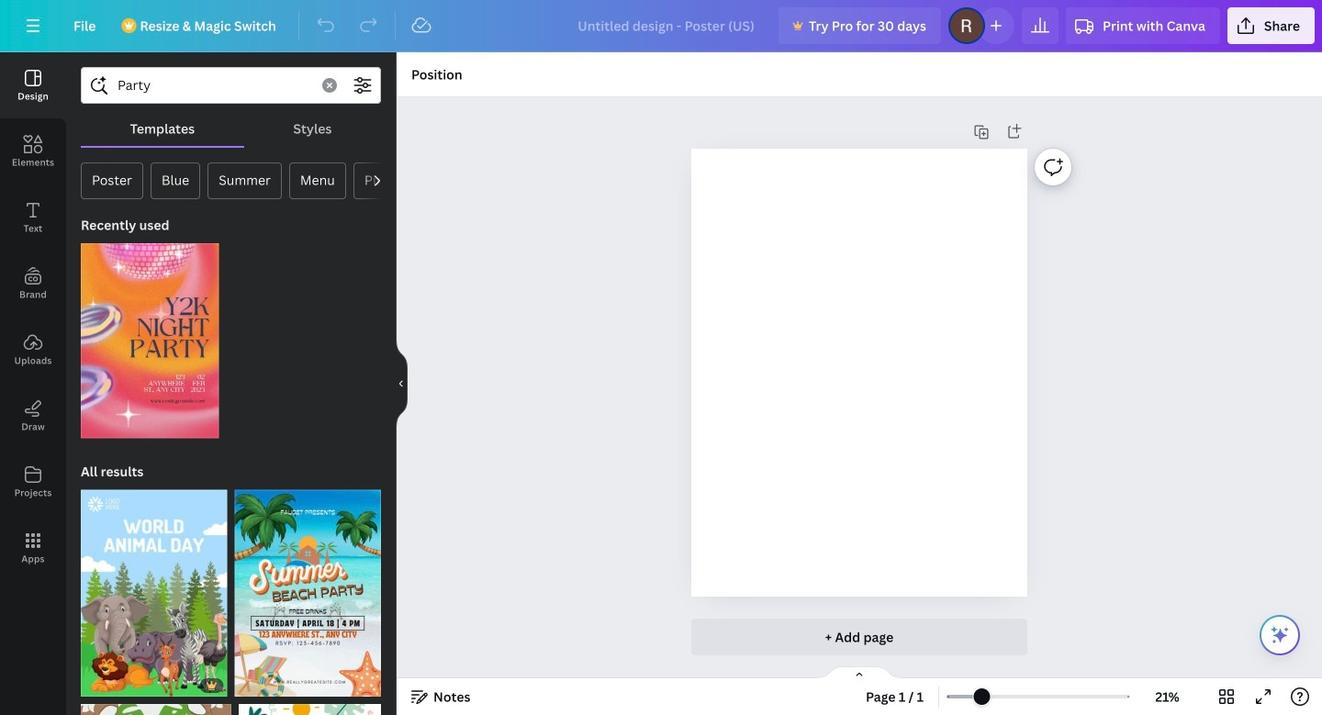 Task type: locate. For each thing, give the bounding box(es) containing it.
main menu bar
[[0, 0, 1323, 52]]

quick actions image
[[1270, 625, 1292, 647]]

pink orange y2k neon party event poster group
[[81, 232, 219, 439]]

hide image
[[396, 340, 408, 428]]

Use 5+ words to describe... search field
[[118, 68, 311, 103]]

white green illustrative summer party poster group
[[239, 694, 381, 716]]

white green illustrative summer party poster image
[[239, 705, 381, 716]]

Design title text field
[[563, 7, 772, 44]]

side panel tab list
[[0, 52, 66, 582]]

pink orange y2k neon party event poster image
[[81, 243, 219, 439]]

show pages image
[[816, 666, 904, 681]]

green illustrative hello summer poster group
[[81, 694, 232, 716]]



Task type: describe. For each thing, give the bounding box(es) containing it.
colorful blue and brown summer beach party poster group
[[235, 479, 381, 697]]

green illustrative hello summer poster image
[[81, 705, 232, 716]]

colorful blue and brown summer beach party poster image
[[235, 490, 381, 697]]

blue and green illustration world animal day poster group
[[81, 479, 227, 697]]

Zoom button
[[1138, 683, 1198, 712]]

blue and green illustration world animal day poster image
[[81, 490, 227, 697]]



Task type: vqa. For each thing, say whether or not it's contained in the screenshot.
BLUE AND GREEN ILLUSTRATION WORLD ANIMAL DAY POSTER 'image'
yes



